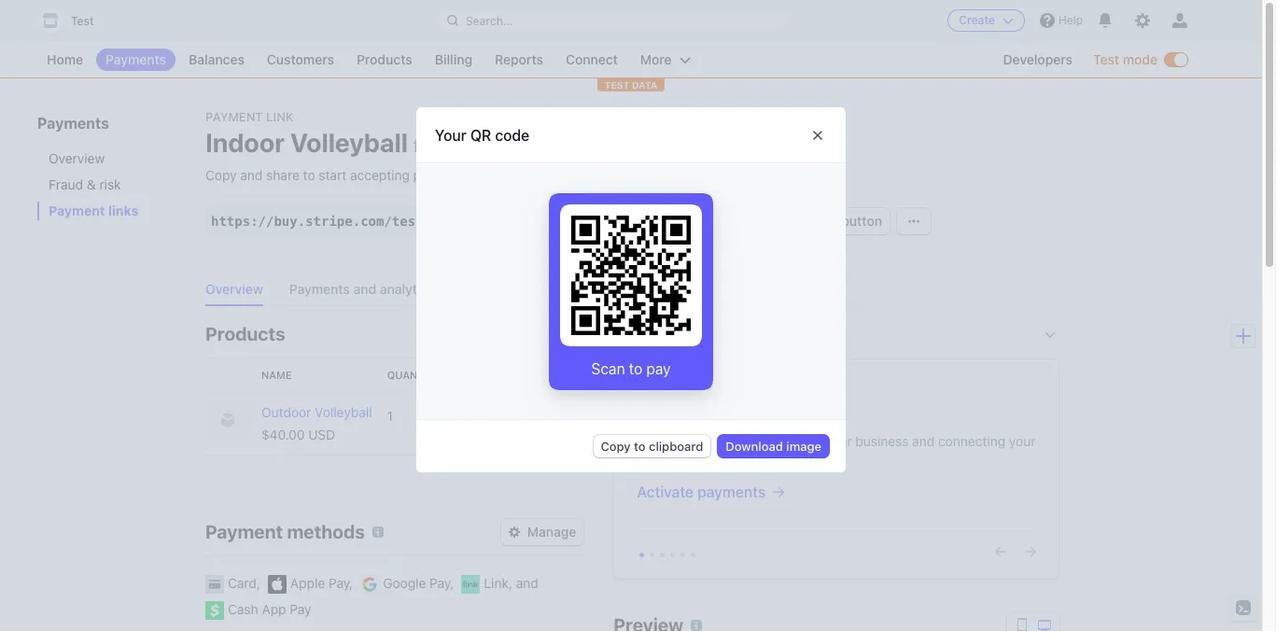 Task type: vqa. For each thing, say whether or not it's contained in the screenshot.
svg icon in the QR code button
yes



Task type: locate. For each thing, give the bounding box(es) containing it.
activate inside the 'charge your customers activate payments by verifying your business and connecting your bank account.'
[[637, 433, 686, 449]]

products down overview button
[[205, 323, 285, 344]]

2 vertical spatial payment
[[205, 521, 283, 542]]

fraud & risk link
[[37, 175, 187, 194]]

1 horizontal spatial usd
[[506, 134, 543, 156]]

overview link
[[37, 149, 187, 168]]

risk
[[99, 176, 121, 192]]

svg image
[[812, 130, 823, 141], [702, 216, 713, 227], [508, 527, 520, 538]]

1 horizontal spatial link
[[484, 575, 509, 591]]

code left buy
[[743, 213, 773, 229]]

1 vertical spatial code
[[743, 213, 773, 229]]

quantity right adjustable
[[526, 369, 580, 381]]

qr code button
[[695, 208, 781, 234]]

test
[[71, 14, 94, 28], [1093, 51, 1119, 67]]

products left billing
[[357, 51, 412, 67]]

home
[[47, 51, 83, 67]]

connecting
[[938, 433, 1005, 449]]

indoor
[[205, 127, 284, 158]]

clipboard
[[649, 439, 703, 454]]

payment inside 'payment links' link
[[49, 203, 105, 218]]

https://buy.stripe.com/test_fze29008t1n768o3cy button
[[211, 212, 573, 231]]

1 vertical spatial copy
[[612, 213, 644, 229]]

, up cash app pay
[[257, 575, 260, 591]]

download
[[726, 439, 783, 454]]

payments link
[[96, 49, 176, 71]]

2 vertical spatial svg image
[[508, 527, 520, 538]]

0 vertical spatial payments
[[413, 167, 472, 183]]

and right business
[[912, 433, 935, 449]]

and left share
[[240, 167, 263, 183]]

0 horizontal spatial quantity
[[387, 369, 441, 381]]

accepting
[[350, 167, 410, 183]]

this
[[504, 167, 526, 183]]

app
[[262, 601, 286, 617]]

payments inside payments and analytics button
[[289, 281, 350, 297]]

$40.00 down outdoor
[[261, 427, 305, 442]]

1 vertical spatial payments
[[37, 115, 109, 132]]

and
[[240, 167, 263, 183], [353, 281, 376, 297], [912, 433, 935, 449], [516, 575, 538, 591]]

activate up bank
[[637, 433, 686, 449]]

pay right apple
[[329, 575, 349, 591]]

link.
[[530, 167, 554, 183]]

your
[[737, 323, 776, 344], [693, 411, 726, 428], [825, 433, 852, 449], [1009, 433, 1036, 449]]

1 horizontal spatial $40.00
[[441, 134, 501, 156]]

0 horizontal spatial svg image
[[593, 216, 605, 227]]

payment for payment methods
[[205, 521, 283, 542]]

3 , from the left
[[450, 575, 454, 591]]

0 vertical spatial code
[[495, 127, 529, 144]]

quantity
[[387, 369, 441, 381], [526, 369, 580, 381]]

payments down account. in the right bottom of the page
[[697, 484, 766, 500]]

0 vertical spatial link
[[266, 109, 294, 124]]

1 vertical spatial payments
[[689, 433, 748, 449]]

1 vertical spatial qr
[[721, 213, 739, 229]]

payment up the indoor
[[205, 109, 263, 124]]

test up home
[[71, 14, 94, 28]]

0 vertical spatial test
[[71, 14, 94, 28]]

2 vertical spatial copy
[[601, 439, 631, 454]]

1 svg image from the left
[[593, 216, 605, 227]]

and left analytics
[[353, 281, 376, 297]]

1 quantity from the left
[[387, 369, 441, 381]]

1 horizontal spatial pay
[[329, 575, 349, 591]]

0 horizontal spatial usd
[[308, 427, 335, 442]]

qr code
[[721, 213, 773, 229]]

activate down bank
[[637, 484, 694, 500]]

pay right google
[[430, 575, 450, 591]]

0 vertical spatial overview
[[49, 150, 105, 166]]

tab list containing overview
[[205, 276, 890, 306]]

activate payments
[[637, 484, 766, 500]]

0 horizontal spatial test
[[71, 14, 94, 28]]

0 horizontal spatial qr
[[470, 127, 491, 144]]

adjustable
[[456, 369, 523, 381]]

payment down fraud & risk
[[49, 203, 105, 218]]

svg image left "manage"
[[508, 527, 520, 538]]

Search… search field
[[436, 9, 789, 32]]

copy button
[[586, 208, 652, 234]]

name
[[261, 369, 292, 381]]

payment links link
[[37, 202, 187, 220]]

1 horizontal spatial overview
[[205, 281, 263, 297]]

0 vertical spatial to
[[303, 167, 315, 183]]

test mode
[[1093, 51, 1157, 67]]

usd inside outdoor volleyball $40.00 usd
[[308, 427, 335, 442]]

0 horizontal spatial $40.00
[[261, 427, 305, 442]]

usd
[[506, 134, 543, 156], [308, 427, 335, 442]]

$40.00
[[441, 134, 501, 156], [261, 427, 305, 442]]

1 horizontal spatial qr
[[721, 213, 739, 229]]

1 , from the left
[[257, 575, 260, 591]]

volleyball
[[290, 127, 408, 158], [315, 404, 372, 420]]

link up the indoor
[[266, 109, 294, 124]]

your right connecting
[[1009, 433, 1036, 449]]

0 horizontal spatial svg image
[[508, 527, 520, 538]]

2 horizontal spatial pay
[[430, 575, 450, 591]]

more
[[640, 51, 672, 67]]

payment link indoor volleyball for $40.00 usd
[[205, 109, 543, 158]]

$40.00 inside payment link indoor volleyball for $40.00 usd
[[441, 134, 501, 156]]

0 vertical spatial payment
[[205, 109, 263, 124]]

your up account. in the right bottom of the page
[[693, 411, 726, 428]]

0 horizontal spatial to
[[303, 167, 315, 183]]

svg image
[[593, 216, 605, 227], [665, 216, 676, 227], [908, 216, 919, 227]]

payments up overview link
[[37, 115, 109, 132]]

code up this
[[495, 127, 529, 144]]

0 horizontal spatial overview
[[49, 150, 105, 166]]

links
[[108, 203, 138, 218]]

payment for payment link indoor volleyball for $40.00 usd
[[205, 109, 263, 124]]

payments
[[413, 167, 472, 183], [689, 433, 748, 449], [697, 484, 766, 500]]

more button
[[631, 49, 700, 71]]

for up copy and share to start accepting payments with this link.
[[413, 134, 436, 156]]

1 vertical spatial link
[[484, 575, 509, 591]]

balances link
[[179, 49, 254, 71]]

usd down outdoor
[[308, 427, 335, 442]]

0 vertical spatial usd
[[506, 134, 543, 156]]

overview inside overview button
[[205, 281, 263, 297]]

0 vertical spatial activate
[[637, 433, 686, 449]]

2 quantity from the left
[[526, 369, 580, 381]]

payment up card ,
[[205, 521, 283, 542]]

0 vertical spatial copy
[[205, 167, 237, 183]]

0 vertical spatial $40.00
[[441, 134, 501, 156]]

1 vertical spatial test
[[1093, 51, 1119, 67]]

2 vertical spatial payments
[[697, 484, 766, 500]]

2 horizontal spatial svg image
[[908, 216, 919, 227]]

copy for copy to clipboard
[[601, 439, 631, 454]]

2 vertical spatial payments
[[289, 281, 350, 297]]

1 vertical spatial activate
[[637, 484, 694, 500]]

download image button
[[718, 435, 829, 457]]

svg image inside qr code button
[[702, 216, 713, 227]]

test left mode at the right of the page
[[1093, 51, 1119, 67]]

volleyball left the 1
[[315, 404, 372, 420]]

pay right app
[[290, 601, 311, 617]]

volleyball inside payment link indoor volleyball for $40.00 usd
[[290, 127, 408, 158]]

1 vertical spatial usd
[[308, 427, 335, 442]]

volleyball up start on the top of page
[[290, 127, 408, 158]]

test for test
[[71, 14, 94, 28]]

fraud
[[49, 176, 83, 192]]

svg image up buy
[[812, 130, 823, 141]]

products
[[357, 51, 412, 67], [205, 323, 285, 344]]

payments right home
[[106, 51, 166, 67]]

link
[[266, 109, 294, 124], [484, 575, 509, 591]]

, right apple
[[349, 575, 353, 591]]

svg image left qr code
[[702, 216, 713, 227]]

quantity up the 1
[[387, 369, 441, 381]]

test button
[[37, 7, 113, 34]]

payment
[[205, 109, 263, 124], [49, 203, 105, 218], [205, 521, 283, 542]]

1 vertical spatial payment
[[49, 203, 105, 218]]

buy button button
[[788, 208, 890, 234]]

and inside the 'charge your customers activate payments by verifying your business and connecting your bank account.'
[[912, 433, 935, 449]]

customers
[[267, 51, 334, 67]]

1 vertical spatial to
[[634, 439, 646, 454]]

0 horizontal spatial products
[[205, 323, 285, 344]]

test inside test button
[[71, 14, 94, 28]]

usd up this
[[506, 134, 543, 156]]

1 horizontal spatial test
[[1093, 51, 1119, 67]]

pay
[[329, 575, 349, 591], [430, 575, 450, 591], [290, 601, 311, 617]]

no
[[456, 408, 473, 424]]

1 horizontal spatial svg image
[[702, 216, 713, 227]]

1 horizontal spatial quantity
[[526, 369, 580, 381]]

tab list
[[205, 276, 890, 306]]

copy
[[205, 167, 237, 183], [612, 213, 644, 229], [601, 439, 631, 454]]

for right tips
[[655, 323, 680, 344]]

to left start on the top of page
[[303, 167, 315, 183]]

2 horizontal spatial svg image
[[812, 130, 823, 141]]

1 vertical spatial svg image
[[702, 216, 713, 227]]

2 activate from the top
[[637, 484, 694, 500]]

payments up account. in the right bottom of the page
[[689, 433, 748, 449]]

card ,
[[228, 575, 260, 591]]

svg image inside 'manage' link
[[508, 527, 520, 538]]

verifying
[[770, 433, 822, 449]]

1 horizontal spatial svg image
[[665, 216, 676, 227]]

link , and
[[484, 575, 538, 591]]

0 vertical spatial volleyball
[[290, 127, 408, 158]]

1 vertical spatial overview
[[205, 281, 263, 297]]

qr
[[470, 127, 491, 144], [721, 213, 739, 229]]

link down 'manage' link
[[484, 575, 509, 591]]

activate
[[637, 433, 686, 449], [637, 484, 694, 500]]

0 vertical spatial payments
[[106, 51, 166, 67]]

payment inside payment link indoor volleyball for $40.00 usd
[[205, 109, 263, 124]]

payments right overview button
[[289, 281, 350, 297]]

, right google
[[450, 575, 454, 591]]

methods
[[287, 521, 365, 542]]

0 vertical spatial svg image
[[812, 130, 823, 141]]

2 svg image from the left
[[665, 216, 676, 227]]

1 horizontal spatial products
[[357, 51, 412, 67]]

0 horizontal spatial for
[[413, 134, 436, 156]]

1 horizontal spatial to
[[634, 439, 646, 454]]

1 horizontal spatial for
[[655, 323, 680, 344]]

1 vertical spatial for
[[655, 323, 680, 344]]

manage link
[[501, 519, 584, 545]]

$40.00 up with
[[441, 134, 501, 156]]

0 horizontal spatial link
[[266, 109, 294, 124]]

overview inside overview link
[[49, 150, 105, 166]]

connect
[[566, 51, 618, 67]]

0 vertical spatial for
[[413, 134, 436, 156]]

1 vertical spatial volleyball
[[315, 404, 372, 420]]

1 activate from the top
[[637, 433, 686, 449]]

payments down your
[[413, 167, 472, 183]]

by
[[752, 433, 766, 449]]

0 horizontal spatial code
[[495, 127, 529, 144]]

payments inside 'payments' link
[[106, 51, 166, 67]]

, down 'manage' link
[[509, 575, 512, 591]]

to down charge
[[634, 439, 646, 454]]

pay for apple pay
[[329, 575, 349, 591]]

1 horizontal spatial code
[[743, 213, 773, 229]]

1 vertical spatial $40.00
[[261, 427, 305, 442]]



Task type: describe. For each thing, give the bounding box(es) containing it.
manage
[[527, 524, 576, 540]]

code inside button
[[743, 213, 773, 229]]

4 , from the left
[[509, 575, 512, 591]]

copy for copy
[[612, 213, 644, 229]]

customers link
[[258, 49, 343, 71]]

balances
[[189, 51, 244, 67]]

3 svg image from the left
[[908, 216, 919, 227]]

and inside button
[[353, 281, 376, 297]]

reports link
[[485, 49, 553, 71]]

create button
[[948, 9, 1025, 32]]

mode
[[1123, 51, 1157, 67]]

payments and analytics
[[289, 281, 435, 297]]

products link
[[347, 49, 422, 71]]

home link
[[37, 49, 92, 71]]

download image
[[726, 439, 821, 454]]

your right image
[[825, 433, 852, 449]]

image
[[786, 439, 821, 454]]

share
[[266, 167, 299, 183]]

outdoor
[[261, 404, 311, 420]]

copy for copy and share to start accepting payments with this link.
[[205, 167, 237, 183]]

test
[[605, 79, 629, 91]]

&
[[87, 176, 96, 192]]

usd inside payment link indoor volleyball for $40.00 usd
[[506, 134, 543, 156]]

using
[[684, 323, 732, 344]]

0 horizontal spatial pay
[[290, 601, 311, 617]]

billing
[[435, 51, 472, 67]]

payments inside activate payments link
[[697, 484, 766, 500]]

for inside payment link indoor volleyball for $40.00 usd
[[413, 134, 436, 156]]

payments inside the 'charge your customers activate payments by verifying your business and connecting your bank account.'
[[689, 433, 748, 449]]

account.
[[670, 452, 722, 468]]

pay for google pay
[[430, 575, 450, 591]]

with
[[476, 167, 501, 183]]

link
[[780, 323, 811, 344]]

help button
[[1032, 6, 1090, 35]]

$40.00 inside outdoor volleyball $40.00 usd
[[261, 427, 305, 442]]

to inside button
[[634, 439, 646, 454]]

buy button
[[814, 213, 882, 229]]

adjustable quantity
[[456, 369, 580, 381]]

svg image inside copy button
[[593, 216, 605, 227]]

data
[[632, 79, 657, 91]]

copy to clipboard button
[[593, 435, 711, 457]]

tips
[[614, 323, 651, 344]]

cash app pay
[[228, 601, 311, 617]]

overview for overview link
[[49, 150, 105, 166]]

qr inside button
[[721, 213, 739, 229]]

payments and analytics button
[[289, 276, 446, 306]]

1 vertical spatial products
[[205, 323, 285, 344]]

card
[[228, 575, 257, 591]]

create
[[959, 13, 995, 27]]

google
[[383, 575, 426, 591]]

charge
[[637, 411, 689, 428]]

your qr code
[[435, 127, 529, 144]]

0 vertical spatial products
[[357, 51, 412, 67]]

svg image for qr code
[[702, 216, 713, 227]]

analytics
[[380, 281, 435, 297]]

connect link
[[556, 49, 627, 71]]

search…
[[465, 14, 513, 28]]

fraud & risk
[[49, 176, 121, 192]]

buy
[[814, 213, 838, 229]]

google pay ,
[[383, 575, 454, 591]]

copy and share to start accepting payments with this link.
[[205, 167, 554, 183]]

test data
[[605, 79, 657, 91]]

copy to clipboard
[[601, 439, 703, 454]]

payment links
[[49, 203, 138, 218]]

billing link
[[425, 49, 482, 71]]

apple
[[290, 575, 325, 591]]

tips for using your link
[[614, 323, 811, 344]]

outdoor volleyball $40.00 usd
[[261, 404, 372, 442]]

apple pay ,
[[290, 575, 353, 591]]

cash
[[228, 601, 258, 617]]

your
[[435, 127, 467, 144]]

https://buy.stripe.com/test_fze29008t1n768o3cy
[[211, 214, 573, 229]]

overview button
[[205, 276, 274, 306]]

overview for overview button
[[205, 281, 263, 297]]

activate payments link
[[637, 481, 1036, 503]]

customers
[[729, 411, 806, 428]]

2 , from the left
[[349, 575, 353, 591]]

reports
[[495, 51, 543, 67]]

developers link
[[994, 49, 1082, 71]]

help
[[1058, 13, 1083, 27]]

1
[[387, 408, 393, 424]]

test for test mode
[[1093, 51, 1119, 67]]

bank
[[637, 452, 666, 468]]

0 vertical spatial qr
[[470, 127, 491, 144]]

developers
[[1003, 51, 1073, 67]]

payment for payment links
[[49, 203, 105, 218]]

payment methods
[[205, 521, 365, 542]]

svg image for manage
[[508, 527, 520, 538]]

business
[[855, 433, 909, 449]]

link inside payment link indoor volleyball for $40.00 usd
[[266, 109, 294, 124]]

volleyball inside outdoor volleyball $40.00 usd
[[315, 404, 372, 420]]

and down 'manage' link
[[516, 575, 538, 591]]

start
[[319, 167, 347, 183]]

your left link
[[737, 323, 776, 344]]

charge your customers activate payments by verifying your business and connecting your bank account.
[[637, 411, 1036, 468]]



